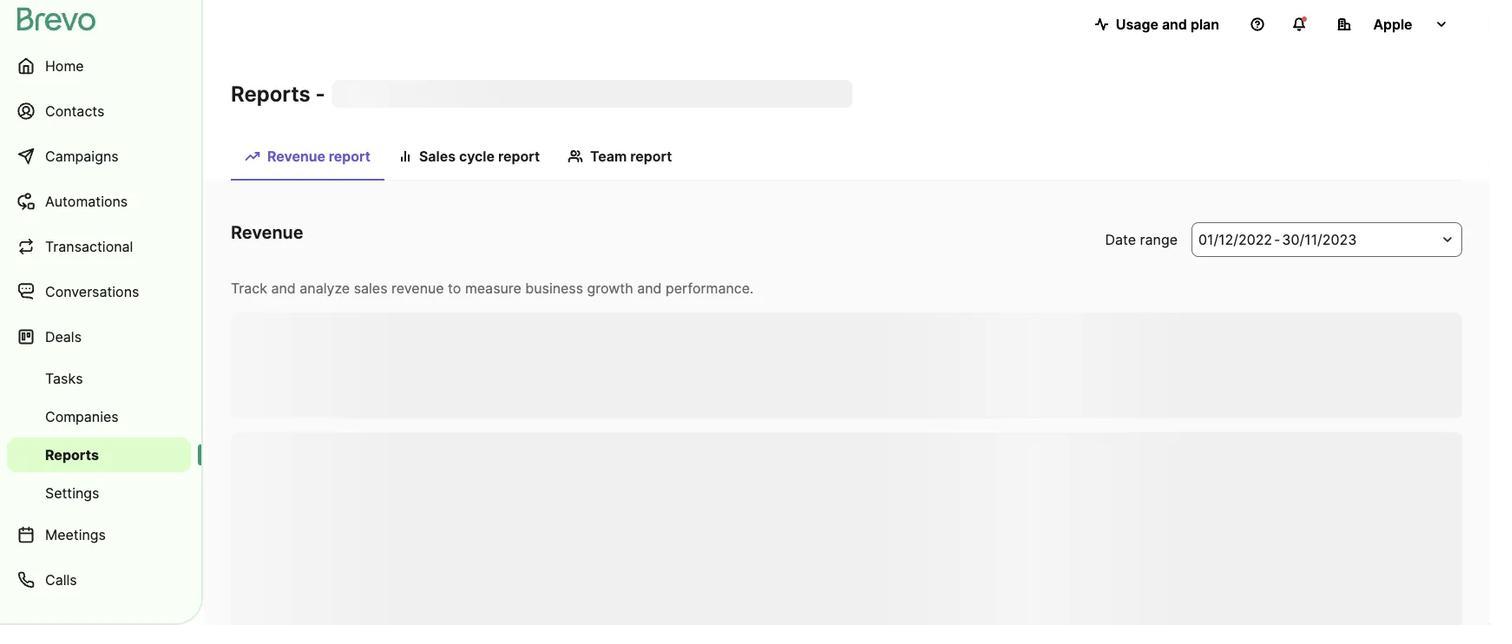 Task type: describe. For each thing, give the bounding box(es) containing it.
performance.
[[666, 280, 754, 296]]

team report link
[[554, 139, 686, 179]]

sales cycle report
[[419, 148, 540, 165]]

team
[[590, 148, 627, 165]]

- for 01/12/2022
[[1274, 231, 1281, 248]]

1 horizontal spatial and
[[637, 280, 662, 296]]

sales
[[419, 148, 456, 165]]

companies
[[45, 408, 119, 425]]

deals link
[[7, 316, 191, 358]]

contacts
[[45, 102, 104, 119]]

contacts link
[[7, 90, 191, 132]]

reports for reports
[[45, 446, 99, 463]]

settings
[[45, 484, 99, 501]]

- for reports
[[316, 81, 325, 106]]

cycle
[[459, 148, 495, 165]]

01/12/2022
[[1199, 231, 1273, 248]]

to
[[448, 280, 461, 296]]

campaigns
[[45, 148, 119, 165]]

reports link
[[7, 438, 191, 472]]

automations link
[[7, 181, 191, 222]]

reports -
[[231, 81, 325, 106]]

and for usage
[[1162, 16, 1187, 33]]

automations
[[45, 193, 128, 210]]

range
[[1140, 231, 1178, 248]]

date
[[1106, 231, 1136, 248]]

sales cycle report link
[[385, 139, 554, 179]]

team report
[[590, 148, 672, 165]]

report for team report
[[631, 148, 672, 165]]

campaigns link
[[7, 135, 191, 177]]

sales
[[354, 280, 388, 296]]

settings link
[[7, 476, 191, 510]]

revenue report link
[[231, 139, 385, 181]]

30/11/2023
[[1283, 231, 1357, 248]]



Task type: vqa. For each thing, say whether or not it's contained in the screenshot.
leftmost type
no



Task type: locate. For each thing, give the bounding box(es) containing it.
usage and plan
[[1116, 16, 1220, 33]]

and right growth
[[637, 280, 662, 296]]

and inside button
[[1162, 16, 1187, 33]]

- up revenue report
[[316, 81, 325, 106]]

and
[[1162, 16, 1187, 33], [271, 280, 296, 296], [637, 280, 662, 296]]

meetings
[[45, 526, 106, 543]]

1 vertical spatial -
[[1274, 231, 1281, 248]]

track and analyze sales revenue to measure business growth and performance.
[[231, 280, 754, 296]]

plan
[[1191, 16, 1220, 33]]

apple
[[1374, 16, 1413, 33]]

companies link
[[7, 399, 191, 434]]

2 horizontal spatial and
[[1162, 16, 1187, 33]]

1 vertical spatial revenue
[[231, 222, 303, 243]]

conversations link
[[7, 271, 191, 313]]

revenue for revenue
[[231, 222, 303, 243]]

reports for reports -
[[231, 81, 310, 106]]

tab list
[[231, 139, 1463, 181]]

0 vertical spatial revenue
[[267, 148, 325, 165]]

1 horizontal spatial reports
[[231, 81, 310, 106]]

track
[[231, 280, 267, 296]]

reports up revenue report 'link'
[[231, 81, 310, 106]]

0 horizontal spatial reports
[[45, 446, 99, 463]]

0 vertical spatial reports
[[231, 81, 310, 106]]

0 horizontal spatial and
[[271, 280, 296, 296]]

revenue
[[267, 148, 325, 165], [231, 222, 303, 243]]

business
[[525, 280, 583, 296]]

tab list containing revenue report
[[231, 139, 1463, 181]]

- right 01/12/2022
[[1274, 231, 1281, 248]]

report inside 'link'
[[329, 148, 371, 165]]

revenue report
[[267, 148, 371, 165]]

report for revenue report
[[329, 148, 371, 165]]

01/12/2022 - 30/11/2023
[[1199, 231, 1357, 248]]

home
[[45, 57, 84, 74]]

reports
[[231, 81, 310, 106], [45, 446, 99, 463]]

and left plan
[[1162, 16, 1187, 33]]

0 vertical spatial -
[[316, 81, 325, 106]]

and for track
[[271, 280, 296, 296]]

2 horizontal spatial report
[[631, 148, 672, 165]]

reports up settings
[[45, 446, 99, 463]]

revenue
[[392, 280, 444, 296]]

report
[[329, 148, 371, 165], [498, 148, 540, 165], [631, 148, 672, 165]]

-
[[316, 81, 325, 106], [1274, 231, 1281, 248]]

tasks
[[45, 370, 83, 387]]

analyze
[[300, 280, 350, 296]]

calls link
[[7, 559, 191, 601]]

and right track
[[271, 280, 296, 296]]

0 horizontal spatial report
[[329, 148, 371, 165]]

revenue inside 'link'
[[267, 148, 325, 165]]

1 report from the left
[[329, 148, 371, 165]]

3 report from the left
[[631, 148, 672, 165]]

revenue up track
[[231, 222, 303, 243]]

usage and plan button
[[1081, 7, 1234, 42]]

0 horizontal spatial -
[[316, 81, 325, 106]]

meetings link
[[7, 514, 191, 556]]

deals
[[45, 328, 82, 345]]

1 horizontal spatial -
[[1274, 231, 1281, 248]]

measure
[[465, 280, 522, 296]]

usage
[[1116, 16, 1159, 33]]

calls
[[45, 571, 77, 588]]

1 horizontal spatial report
[[498, 148, 540, 165]]

1 vertical spatial reports
[[45, 446, 99, 463]]

revenue down reports -
[[267, 148, 325, 165]]

tasks link
[[7, 361, 191, 396]]

transactional
[[45, 238, 133, 255]]

home link
[[7, 45, 191, 87]]

growth
[[587, 280, 633, 296]]

transactional link
[[7, 226, 191, 267]]

apple button
[[1324, 7, 1463, 42]]

revenue for revenue report
[[267, 148, 325, 165]]

2 report from the left
[[498, 148, 540, 165]]

conversations
[[45, 283, 139, 300]]

date range
[[1106, 231, 1178, 248]]



